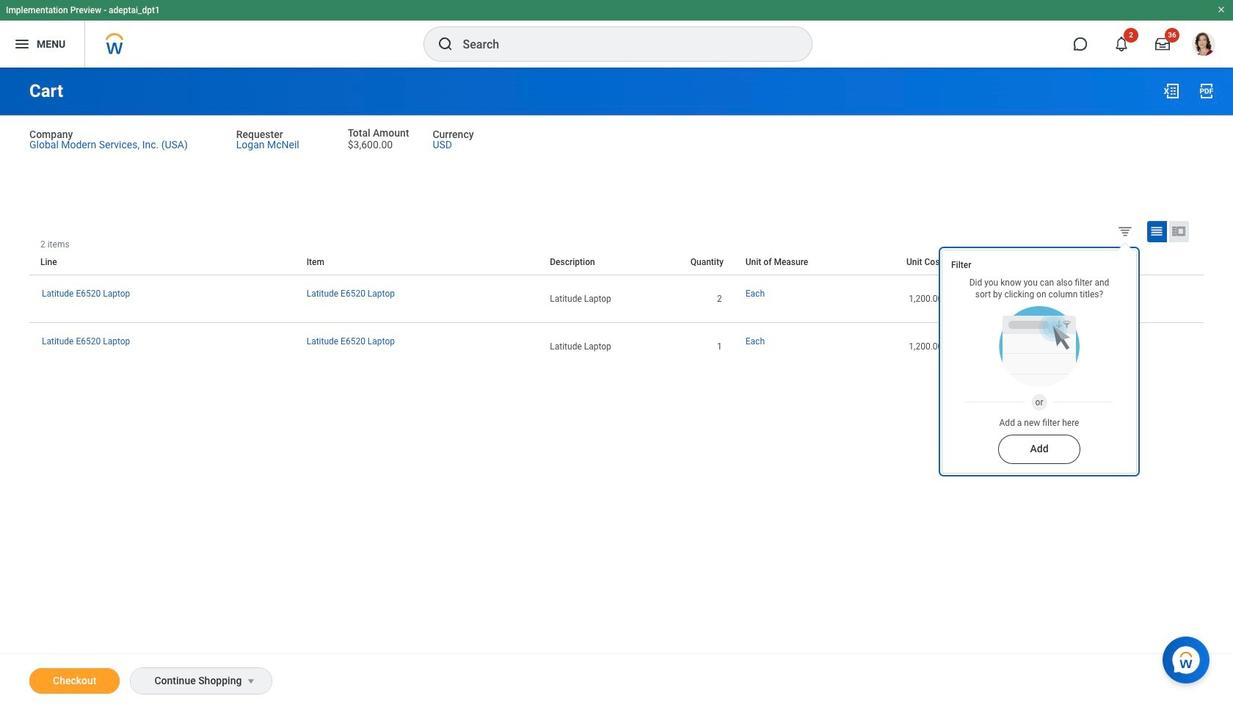 Task type: describe. For each thing, give the bounding box(es) containing it.
Toggle to List Detail view radio
[[1170, 221, 1190, 242]]

caret down image
[[243, 676, 260, 687]]

profile logan mcneil image
[[1193, 32, 1216, 59]]

Toggle to Grid view radio
[[1148, 221, 1168, 242]]

export to excel image
[[1163, 82, 1181, 100]]

toggle to list detail view image
[[1172, 224, 1187, 239]]



Task type: locate. For each thing, give the bounding box(es) containing it.
search image
[[437, 35, 454, 53]]

close environment banner image
[[1217, 5, 1226, 14]]

toolbar
[[1193, 239, 1204, 250]]

toggle to grid view image
[[1150, 224, 1165, 239]]

option group
[[1115, 220, 1201, 245]]

notifications large image
[[1115, 37, 1129, 51]]

inbox large image
[[1156, 37, 1170, 51]]

select to filter grid data image
[[1118, 223, 1134, 239]]

Search Workday  search field
[[463, 28, 782, 60]]

justify image
[[13, 35, 31, 53]]

dialog
[[942, 235, 1137, 474]]

main content
[[0, 68, 1234, 707]]

banner
[[0, 0, 1234, 68]]

view printable version (pdf) image
[[1198, 82, 1216, 100]]



Task type: vqa. For each thing, say whether or not it's contained in the screenshot.
the left HR Executive of the Year
no



